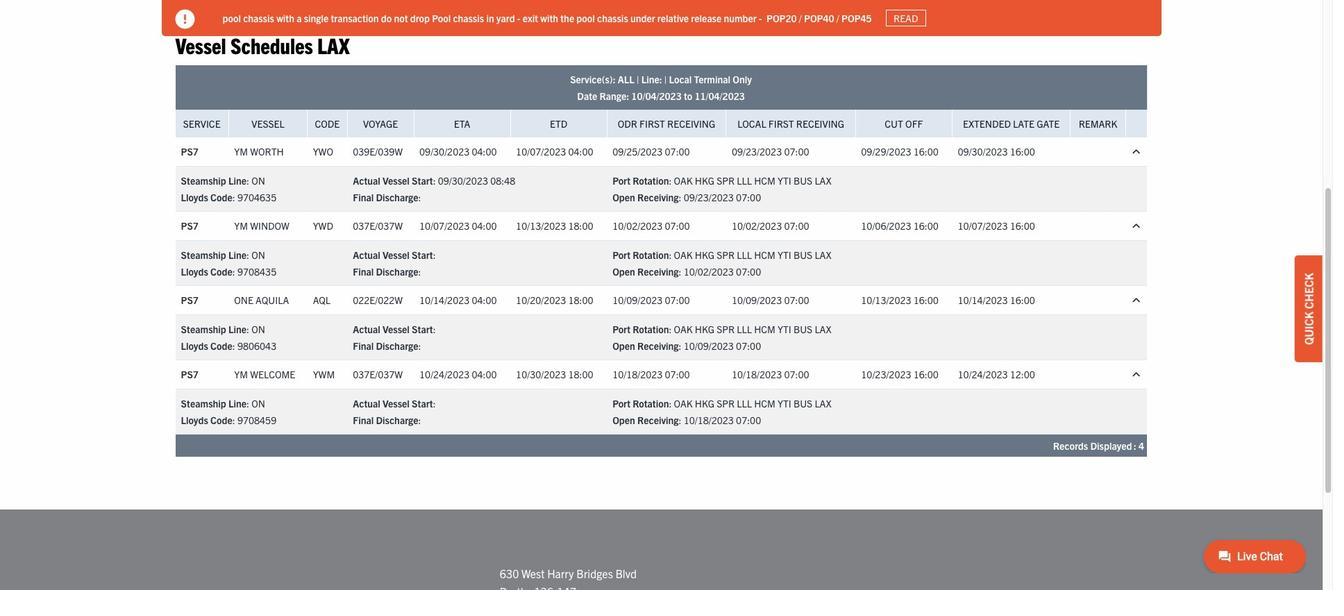 Task type: locate. For each thing, give the bounding box(es) containing it.
on up 9708459
[[252, 397, 265, 410]]

oak inside the port rotation : oak hkg spr lll hcm yti bus lax open receiving : 10/02/2023 07:00
[[674, 249, 693, 261]]

with left the at the left top of the page
[[541, 12, 558, 24]]

2 10/02/2023 07:00 from the left
[[732, 220, 810, 232]]

on inside the steamship line : on lloyds code : 9708435
[[252, 249, 265, 261]]

1 horizontal spatial 10/13/2023
[[862, 294, 912, 307]]

oak for 09/23/2023
[[674, 174, 693, 187]]

steamship inside steamship line : on lloyds code : 9704635
[[181, 174, 226, 187]]

line inside steamship line : on lloyds code : 9806043
[[229, 323, 247, 335]]

1 lll from the top
[[737, 174, 752, 187]]

ym left welcome on the bottom
[[234, 368, 248, 381]]

port inside port rotation : oak hkg spr lll hcm yti bus lax open receiving : 10/18/2023 07:00
[[613, 397, 631, 410]]

spr inside port rotation : oak hkg spr lll hcm yti bus lax open receiving : 10/18/2023 07:00
[[717, 397, 735, 410]]

4
[[1139, 440, 1145, 452]]

2 line from the top
[[229, 249, 247, 261]]

2 bus from the top
[[794, 249, 813, 261]]

lloyds inside steamship line : on lloyds code : 9704635
[[181, 191, 208, 204]]

bus inside port rotation : oak hkg spr lll hcm yti bus lax open receiving : 10/09/2023 07:00
[[794, 323, 813, 335]]

ps7 for ym welcome
[[181, 368, 199, 381]]

04:00
[[472, 146, 497, 158], [569, 146, 594, 158], [472, 220, 497, 232], [472, 294, 497, 307], [472, 368, 497, 381]]

odr first receiving
[[618, 117, 716, 130]]

yti inside port rotation : oak hkg spr lll hcm yti bus lax open receiving : 10/09/2023 07:00
[[778, 323, 792, 335]]

lloyds left the 9708435 at top left
[[181, 265, 208, 278]]

start down 10/14/2023 04:00
[[412, 323, 433, 335]]

1 vertical spatial 18:00
[[569, 294, 594, 307]]

number
[[724, 12, 757, 24]]

2 10/24/2023 from the left
[[958, 368, 1008, 381]]

steamship line : on lloyds code : 9806043
[[181, 323, 277, 352]]

chassis left in
[[453, 12, 484, 24]]

4 bus from the top
[[794, 397, 813, 410]]

lloyds left 9806043
[[181, 340, 208, 352]]

code inside the steamship line : on lloyds code : 9708435
[[211, 265, 233, 278]]

first
[[640, 117, 665, 130], [769, 117, 794, 130]]

ps7 down "service"
[[181, 146, 199, 158]]

1 10/18/2023 07:00 from the left
[[613, 368, 690, 381]]

3 bus from the top
[[794, 323, 813, 335]]

lax for port rotation : oak hkg spr lll hcm yti bus lax open receiving : 09/23/2023 07:00
[[815, 174, 832, 187]]

1 horizontal spatial 10/09/2023 07:00
[[732, 294, 810, 307]]

on up the 9708435 at top left
[[252, 249, 265, 261]]

oak
[[674, 174, 693, 187], [674, 249, 693, 261], [674, 323, 693, 335], [674, 397, 693, 410]]

0 horizontal spatial 10/07/2023
[[420, 220, 470, 232]]

1 on from the top
[[252, 174, 265, 187]]

etd
[[550, 117, 568, 130]]

code for steamship line : on lloyds code : 9806043
[[211, 340, 233, 352]]

3 port from the top
[[613, 323, 631, 335]]

line inside the steamship line : on lloyds code : 9708435
[[229, 249, 247, 261]]

open inside port rotation : oak hkg spr lll hcm yti bus lax open receiving : 10/18/2023 07:00
[[613, 414, 635, 426]]

09/23/2023 07:00
[[732, 146, 810, 158]]

1 yti from the top
[[778, 174, 792, 187]]

spr down port rotation : oak hkg spr lll hcm yti bus lax open receiving : 10/09/2023 07:00
[[717, 397, 735, 410]]

worth
[[250, 146, 284, 158]]

with
[[277, 12, 294, 24], [541, 12, 558, 24]]

on up 9704635
[[252, 174, 265, 187]]

spr inside port rotation : oak hkg spr lll hcm yti bus lax open receiving : 10/09/2023 07:00
[[717, 323, 735, 335]]

lax inside the port rotation : oak hkg spr lll hcm yti bus lax open receiving : 10/02/2023 07:00
[[815, 249, 832, 261]]

hkg inside the port rotation : oak hkg spr lll hcm yti bus lax open receiving : 10/02/2023 07:00
[[695, 249, 715, 261]]

4 on from the top
[[252, 397, 265, 410]]

4 actual from the top
[[353, 397, 380, 410]]

07:00
[[665, 146, 690, 158], [784, 146, 810, 158], [736, 191, 761, 204], [665, 220, 690, 232], [784, 220, 810, 232], [736, 265, 761, 278], [665, 294, 690, 307], [784, 294, 810, 307], [736, 340, 761, 352], [665, 368, 690, 381], [784, 368, 810, 381], [736, 414, 761, 426]]

04:00 left 10/30/2023
[[472, 368, 497, 381]]

first up 09/23/2023 07:00
[[769, 117, 794, 130]]

1 / from the left
[[799, 12, 802, 24]]

port inside port rotation : oak hkg spr lll hcm yti bus lax open receiving : 10/09/2023 07:00
[[613, 323, 631, 335]]

4 hcm from the top
[[754, 397, 776, 410]]

1 chassis from the left
[[243, 12, 274, 24]]

- left the exit at the left top of the page
[[517, 12, 521, 24]]

lll inside port rotation : oak hkg spr lll hcm yti bus lax open receiving : 09/23/2023 07:00
[[737, 174, 752, 187]]

vessel
[[175, 31, 226, 58], [252, 117, 285, 130], [383, 174, 410, 187], [383, 249, 410, 261], [383, 323, 410, 335], [383, 397, 410, 410]]

single
[[304, 12, 329, 24]]

1 horizontal spatial with
[[541, 12, 558, 24]]

hkg inside port rotation : oak hkg spr lll hcm yti bus lax open receiving : 10/09/2023 07:00
[[695, 323, 715, 335]]

0 horizontal spatial 10/14/2023
[[420, 294, 470, 307]]

1 10/24/2023 from the left
[[420, 368, 470, 381]]

/ left 'pop45' in the right of the page
[[837, 12, 840, 24]]

1 actual from the top
[[353, 174, 380, 187]]

09/30/2023 down eta
[[420, 146, 470, 158]]

3 oak from the top
[[674, 323, 693, 335]]

| right "line:"
[[665, 73, 667, 85]]

1 with from the left
[[277, 12, 294, 24]]

10/13/2023
[[516, 220, 566, 232], [862, 294, 912, 307]]

2 steamship from the top
[[181, 249, 226, 261]]

| right all
[[637, 73, 639, 85]]

1 lloyds from the top
[[181, 191, 208, 204]]

1 10/14/2023 from the left
[[420, 294, 470, 307]]

bridges
[[577, 567, 613, 581]]

09/30/2023 for 09/30/2023 16:00
[[958, 146, 1008, 158]]

0 horizontal spatial local
[[669, 73, 692, 85]]

code left 9708459
[[211, 414, 233, 426]]

1 open from the top
[[613, 191, 635, 204]]

1 rotation from the top
[[633, 174, 669, 187]]

spr inside port rotation : oak hkg spr lll hcm yti bus lax open receiving : 09/23/2023 07:00
[[717, 174, 735, 187]]

bus inside port rotation : oak hkg spr lll hcm yti bus lax open receiving : 10/18/2023 07:00
[[794, 397, 813, 410]]

in
[[486, 12, 494, 24]]

lloyds inside the steamship line : on lloyds code : 9708459
[[181, 414, 208, 426]]

1 hcm from the top
[[754, 174, 776, 187]]

3 steamship from the top
[[181, 323, 226, 335]]

code inside steamship line : on lloyds code : 9806043
[[211, 340, 233, 352]]

receiving for port rotation : oak hkg spr lll hcm yti bus lax open receiving : 10/18/2023 07:00
[[638, 414, 679, 426]]

1 horizontal spatial |
[[665, 73, 667, 85]]

2 10/14/2023 from the left
[[958, 294, 1008, 307]]

10/14/2023 for 10/14/2023 04:00
[[420, 294, 470, 307]]

code left the 9708435 at top left
[[211, 265, 233, 278]]

actual vessel start : final discharge : for : 9708459
[[353, 397, 436, 426]]

037e/037w for 10/07/2023 04:00
[[353, 220, 403, 232]]

2 discharge from the top
[[376, 265, 419, 278]]

2 horizontal spatial 10/07/2023
[[958, 220, 1008, 232]]

0 horizontal spatial 10/13/2023
[[516, 220, 566, 232]]

line up 9806043
[[229, 323, 247, 335]]

open for port rotation : oak hkg spr lll hcm yti bus lax open receiving : 10/18/2023 07:00
[[613, 414, 635, 426]]

yti inside the port rotation : oak hkg spr lll hcm yti bus lax open receiving : 10/02/2023 07:00
[[778, 249, 792, 261]]

odr
[[618, 117, 638, 130]]

1 line from the top
[[229, 174, 247, 187]]

4 spr from the top
[[717, 397, 735, 410]]

1 first from the left
[[640, 117, 665, 130]]

ym left window
[[234, 220, 248, 232]]

4 open from the top
[[613, 414, 635, 426]]

2 pool from the left
[[577, 12, 595, 24]]

10/14/2023 for 10/14/2023 16:00
[[958, 294, 1008, 307]]

0 vertical spatial 10/13/2023
[[516, 220, 566, 232]]

hkg down port rotation : oak hkg spr lll hcm yti bus lax open receiving : 10/09/2023 07:00
[[695, 397, 715, 410]]

terminal
[[694, 73, 731, 85]]

oak inside port rotation : oak hkg spr lll hcm yti bus lax open receiving : 10/18/2023 07:00
[[674, 397, 693, 410]]

2 yti from the top
[[778, 249, 792, 261]]

on inside steamship line : on lloyds code : 9704635
[[252, 174, 265, 187]]

vessel for steamship line : on lloyds code : 9704635
[[383, 174, 410, 187]]

18:00 for 10/30/2023 18:00
[[569, 368, 594, 381]]

2 oak from the top
[[674, 249, 693, 261]]

hcm inside port rotation : oak hkg spr lll hcm yti bus lax open receiving : 10/09/2023 07:00
[[754, 323, 776, 335]]

vessel for steamship line : on lloyds code : 9806043
[[383, 323, 410, 335]]

2 10/18/2023 07:00 from the left
[[732, 368, 810, 381]]

ps7 up steamship line : on lloyds code : 9806043
[[181, 294, 199, 307]]

hkg
[[695, 174, 715, 187], [695, 249, 715, 261], [695, 323, 715, 335], [695, 397, 715, 410]]

630 west harry bridges blvd
[[500, 567, 637, 581]]

on for steamship line : on lloyds code : 9708435
[[252, 249, 265, 261]]

2 vertical spatial 18:00
[[569, 368, 594, 381]]

steamship
[[181, 174, 226, 187], [181, 249, 226, 261], [181, 323, 226, 335], [181, 397, 226, 410]]

4 yti from the top
[[778, 397, 792, 410]]

1 discharge from the top
[[376, 191, 419, 204]]

the
[[561, 12, 575, 24]]

schedules
[[231, 31, 313, 58]]

3 18:00 from the top
[[569, 368, 594, 381]]

open for port rotation : oak hkg spr lll hcm yti bus lax open receiving : 10/09/2023 07:00
[[613, 340, 635, 352]]

10/07/2023 04:00 down 'actual vessel start : 09/30/2023 08:48 final discharge :'
[[420, 220, 497, 232]]

10/24/2023 12:00
[[958, 368, 1036, 381]]

actual for steamship line : on lloyds code : 9704635
[[353, 174, 380, 187]]

hkg inside port rotation : oak hkg spr lll hcm yti bus lax open receiving : 10/18/2023 07:00
[[695, 397, 715, 410]]

start
[[412, 174, 433, 187], [412, 249, 433, 261], [412, 323, 433, 335], [412, 397, 433, 410]]

on inside the steamship line : on lloyds code : 9708459
[[252, 397, 265, 410]]

0 horizontal spatial chassis
[[243, 12, 274, 24]]

yti inside port rotation : oak hkg spr lll hcm yti bus lax open receiving : 10/18/2023 07:00
[[778, 397, 792, 410]]

2 hcm from the top
[[754, 249, 776, 261]]

16:00 for 10/14/2023 16:00
[[1010, 294, 1036, 307]]

lll inside port rotation : oak hkg spr lll hcm yti bus lax open receiving : 10/09/2023 07:00
[[737, 323, 752, 335]]

quick check link
[[1295, 256, 1323, 362]]

3 rotation from the top
[[633, 323, 669, 335]]

0 horizontal spatial -
[[517, 12, 521, 24]]

window
[[250, 220, 290, 232]]

2 horizontal spatial chassis
[[597, 12, 628, 24]]

4 start from the top
[[412, 397, 433, 410]]

2 rotation from the top
[[633, 249, 669, 261]]

1 horizontal spatial 10/07/2023 04:00
[[516, 146, 594, 158]]

1 vertical spatial 09/23/2023
[[684, 191, 734, 204]]

local up to
[[669, 73, 692, 85]]

pool up vessel schedules lax
[[223, 12, 241, 24]]

0 horizontal spatial 10/02/2023 07:00
[[613, 220, 690, 232]]

code left 9704635
[[211, 191, 233, 204]]

lax for port rotation : oak hkg spr lll hcm yti bus lax open receiving : 10/18/2023 07:00
[[815, 397, 832, 410]]

1 vertical spatial 10/13/2023
[[862, 294, 912, 307]]

0 horizontal spatial 10/18/2023 07:00
[[613, 368, 690, 381]]

0 vertical spatial 18:00
[[569, 220, 594, 232]]

open inside port rotation : oak hkg spr lll hcm yti bus lax open receiving : 10/09/2023 07:00
[[613, 340, 635, 352]]

3 lloyds from the top
[[181, 340, 208, 352]]

code left 9806043
[[211, 340, 233, 352]]

ps7 up the steamship line : on lloyds code : 9708435
[[181, 220, 199, 232]]

2 | from the left
[[665, 73, 667, 85]]

lll for 10/18/2023
[[737, 397, 752, 410]]

|
[[637, 73, 639, 85], [665, 73, 667, 85]]

actual
[[353, 174, 380, 187], [353, 249, 380, 261], [353, 323, 380, 335], [353, 397, 380, 410]]

steamship for steamship line : on lloyds code : 9708459
[[181, 397, 226, 410]]

0 horizontal spatial 10/09/2023 07:00
[[613, 294, 690, 307]]

0 vertical spatial 037e/037w
[[353, 220, 403, 232]]

line up the 9708435 at top left
[[229, 249, 247, 261]]

1 | from the left
[[637, 73, 639, 85]]

2 on from the top
[[252, 249, 265, 261]]

2 - from the left
[[759, 12, 762, 24]]

quick check
[[1302, 273, 1316, 345]]

4 oak from the top
[[674, 397, 693, 410]]

0 horizontal spatial first
[[640, 117, 665, 130]]

code for steamship line : on lloyds code : 9708459
[[211, 414, 233, 426]]

2 start from the top
[[412, 249, 433, 261]]

ym left worth
[[234, 146, 248, 158]]

start up 10/14/2023 04:00
[[412, 249, 433, 261]]

hkg down the port rotation : oak hkg spr lll hcm yti bus lax open receiving : 10/02/2023 07:00
[[695, 323, 715, 335]]

3 yti from the top
[[778, 323, 792, 335]]

west
[[522, 567, 545, 581]]

lax inside port rotation : oak hkg spr lll hcm yti bus lax open receiving : 10/09/2023 07:00
[[815, 323, 832, 335]]

code inside the steamship line : on lloyds code : 9708459
[[211, 414, 233, 426]]

ym
[[234, 146, 248, 158], [234, 220, 248, 232], [234, 368, 248, 381]]

04:00 left the 10/20/2023
[[472, 294, 497, 307]]

port for port rotation : oak hkg spr lll hcm yti bus lax open receiving : 10/18/2023 07:00
[[613, 397, 631, 410]]

line inside steamship line : on lloyds code : 9704635
[[229, 174, 247, 187]]

pool right the at the left top of the page
[[577, 12, 595, 24]]

3 line from the top
[[229, 323, 247, 335]]

steamship inside steamship line : on lloyds code : 9806043
[[181, 323, 226, 335]]

rotation for : 10/09/2023 07:00
[[633, 323, 669, 335]]

4 rotation from the top
[[633, 397, 669, 410]]

09/30/2023 for 09/30/2023 04:00
[[420, 146, 470, 158]]

line:
[[642, 73, 662, 85]]

receiving inside port rotation : oak hkg spr lll hcm yti bus lax open receiving : 10/18/2023 07:00
[[638, 414, 679, 426]]

local first receiving
[[738, 117, 845, 130]]

start for steamship line : on lloyds code : 9704635
[[412, 174, 433, 187]]

09/23/2023 inside port rotation : oak hkg spr lll hcm yti bus lax open receiving : 09/23/2023 07:00
[[684, 191, 734, 204]]

receiving inside port rotation : oak hkg spr lll hcm yti bus lax open receiving : 10/09/2023 07:00
[[638, 340, 679, 352]]

code for steamship line : on lloyds code : 9708435
[[211, 265, 233, 278]]

10/02/2023
[[613, 220, 663, 232], [732, 220, 782, 232], [684, 265, 734, 278]]

3 spr from the top
[[717, 323, 735, 335]]

09/23/2023 up the port rotation : oak hkg spr lll hcm yti bus lax open receiving : 10/02/2023 07:00
[[684, 191, 734, 204]]

1 vertical spatial 037e/037w
[[353, 368, 403, 381]]

1 horizontal spatial 10/24/2023
[[958, 368, 1008, 381]]

chassis left under on the left top of the page
[[597, 12, 628, 24]]

09/30/2023 down the extended
[[958, 146, 1008, 158]]

09/30/2023
[[420, 146, 470, 158], [958, 146, 1008, 158], [438, 174, 488, 187]]

yti inside port rotation : oak hkg spr lll hcm yti bus lax open receiving : 09/23/2023 07:00
[[778, 174, 792, 187]]

1 vertical spatial local
[[738, 117, 767, 130]]

0 vertical spatial 10/07/2023 04:00
[[516, 146, 594, 158]]

ps7 for ym window
[[181, 220, 199, 232]]

line up 9704635
[[229, 174, 247, 187]]

1 vertical spatial 10/07/2023 04:00
[[420, 220, 497, 232]]

2 hkg from the top
[[695, 249, 715, 261]]

hkg down odr first receiving
[[695, 174, 715, 187]]

04:00 for 10/13/2023 18:00
[[472, 220, 497, 232]]

10/14/2023
[[420, 294, 470, 307], [958, 294, 1008, 307]]

oak inside port rotation : oak hkg spr lll hcm yti bus lax open receiving : 10/09/2023 07:00
[[674, 323, 693, 335]]

2 037e/037w from the top
[[353, 368, 403, 381]]

on inside steamship line : on lloyds code : 9806043
[[252, 323, 265, 335]]

3 final from the top
[[353, 340, 374, 352]]

hkg down port rotation : oak hkg spr lll hcm yti bus lax open receiving : 09/23/2023 07:00
[[695, 249, 715, 261]]

1 vertical spatial ym
[[234, 220, 248, 232]]

10/02/2023 inside the port rotation : oak hkg spr lll hcm yti bus lax open receiving : 10/02/2023 07:00
[[684, 265, 734, 278]]

0 horizontal spatial |
[[637, 73, 639, 85]]

3 actual vessel start : final discharge : from the top
[[353, 397, 436, 426]]

1 horizontal spatial 10/02/2023 07:00
[[732, 220, 810, 232]]

lax for port rotation : oak hkg spr lll hcm yti bus lax open receiving : 10/02/2023 07:00
[[815, 249, 832, 261]]

open inside port rotation : oak hkg spr lll hcm yti bus lax open receiving : 09/23/2023 07:00
[[613, 191, 635, 204]]

lloyds left 9704635
[[181, 191, 208, 204]]

oak for 10/09/2023
[[674, 323, 693, 335]]

hcm for : 10/02/2023 07:00
[[754, 249, 776, 261]]

0 horizontal spatial 10/24/2023
[[420, 368, 470, 381]]

lloyds for steamship line : on lloyds code : 9708459
[[181, 414, 208, 426]]

lloyds inside steamship line : on lloyds code : 9806043
[[181, 340, 208, 352]]

2 ym from the top
[[234, 220, 248, 232]]

10/18/2023 07:00
[[613, 368, 690, 381], [732, 368, 810, 381]]

1 final from the top
[[353, 191, 374, 204]]

code inside steamship line : on lloyds code : 9704635
[[211, 191, 233, 204]]

line up 9708459
[[229, 397, 247, 410]]

0 vertical spatial local
[[669, 73, 692, 85]]

drop
[[410, 12, 430, 24]]

steamship inside the steamship line : on lloyds code : 9708435
[[181, 249, 226, 261]]

hcm inside the port rotation : oak hkg spr lll hcm yti bus lax open receiving : 10/02/2023 07:00
[[754, 249, 776, 261]]

steamship for steamship line : on lloyds code : 9708435
[[181, 249, 226, 261]]

pop45
[[842, 12, 872, 24]]

4 discharge from the top
[[376, 414, 419, 426]]

ym welcome
[[234, 368, 295, 381]]

16:00 for 10/13/2023 16:00
[[914, 294, 939, 307]]

07:00 inside the port rotation : oak hkg spr lll hcm yti bus lax open receiving : 10/02/2023 07:00
[[736, 265, 761, 278]]

1 steamship from the top
[[181, 174, 226, 187]]

rotation for : 10/02/2023 07:00
[[633, 249, 669, 261]]

hcm inside port rotation : oak hkg spr lll hcm yti bus lax open receiving : 09/23/2023 07:00
[[754, 174, 776, 187]]

07:00 inside port rotation : oak hkg spr lll hcm yti bus lax open receiving : 10/18/2023 07:00
[[736, 414, 761, 426]]

rotation inside port rotation : oak hkg spr lll hcm yti bus lax open receiving : 10/18/2023 07:00
[[633, 397, 669, 410]]

code
[[315, 117, 340, 130], [211, 191, 233, 204], [211, 265, 233, 278], [211, 340, 233, 352], [211, 414, 233, 426]]

10/02/2023 07:00
[[613, 220, 690, 232], [732, 220, 810, 232]]

lloyds for steamship line : on lloyds code : 9704635
[[181, 191, 208, 204]]

09/30/2023 down 09/30/2023 04:00 at the left of page
[[438, 174, 488, 187]]

3 open from the top
[[613, 340, 635, 352]]

receiving inside the port rotation : oak hkg spr lll hcm yti bus lax open receiving : 10/02/2023 07:00
[[638, 265, 679, 278]]

0 horizontal spatial /
[[799, 12, 802, 24]]

0 horizontal spatial with
[[277, 12, 294, 24]]

3 actual from the top
[[353, 323, 380, 335]]

yti for : 10/02/2023 07:00
[[778, 249, 792, 261]]

04:00 up 08:48
[[472, 146, 497, 158]]

1 horizontal spatial pool
[[577, 12, 595, 24]]

lloyds left 9708459
[[181, 414, 208, 426]]

04:00 down 08:48
[[472, 220, 497, 232]]

with left the "a"
[[277, 12, 294, 24]]

1 vertical spatial actual vessel start : final discharge :
[[353, 323, 436, 352]]

4 hkg from the top
[[695, 397, 715, 410]]

4 lloyds from the top
[[181, 414, 208, 426]]

port inside port rotation : oak hkg spr lll hcm yti bus lax open receiving : 09/23/2023 07:00
[[613, 174, 631, 187]]

rotation for : 10/18/2023 07:00
[[633, 397, 669, 410]]

hkg inside port rotation : oak hkg spr lll hcm yti bus lax open receiving : 09/23/2023 07:00
[[695, 174, 715, 187]]

hcm inside port rotation : oak hkg spr lll hcm yti bus lax open receiving : 10/18/2023 07:00
[[754, 397, 776, 410]]

3 ps7 from the top
[[181, 294, 199, 307]]

service(s): all | line: | local terminal only date range: 10/04/2023 to 11/04/2023
[[570, 73, 752, 102]]

rotation inside port rotation : oak hkg spr lll hcm yti bus lax open receiving : 09/23/2023 07:00
[[633, 174, 669, 187]]

037e/037w for 10/24/2023 04:00
[[353, 368, 403, 381]]

bus for port rotation : oak hkg spr lll hcm yti bus lax open receiving : 09/23/2023 07:00
[[794, 174, 813, 187]]

final inside 'actual vessel start : 09/30/2023 08:48 final discharge :'
[[353, 191, 374, 204]]

2 lll from the top
[[737, 249, 752, 261]]

rotation inside the port rotation : oak hkg spr lll hcm yti bus lax open receiving : 10/02/2023 07:00
[[633, 249, 669, 261]]

2 18:00 from the top
[[569, 294, 594, 307]]

10/07/2023 04:00 down etd
[[516, 146, 594, 158]]

09/23/2023 down local first receiving
[[732, 146, 782, 158]]

start for steamship line : on lloyds code : 9708435
[[412, 249, 433, 261]]

1 start from the top
[[412, 174, 433, 187]]

receiving for port rotation : oak hkg spr lll hcm yti bus lax open receiving : 10/02/2023 07:00
[[638, 265, 679, 278]]

hcm for : 09/23/2023 07:00
[[754, 174, 776, 187]]

bus inside the port rotation : oak hkg spr lll hcm yti bus lax open receiving : 10/02/2023 07:00
[[794, 249, 813, 261]]

10/24/2023 for 10/24/2023 12:00
[[958, 368, 1008, 381]]

lll for 10/09/2023
[[737, 323, 752, 335]]

one
[[234, 294, 253, 307]]

yti for : 10/09/2023 07:00
[[778, 323, 792, 335]]

actual for steamship line : on lloyds code : 9806043
[[353, 323, 380, 335]]

1 horizontal spatial /
[[837, 12, 840, 24]]

18:00
[[569, 220, 594, 232], [569, 294, 594, 307], [569, 368, 594, 381]]

4 port from the top
[[613, 397, 631, 410]]

16:00 for 09/30/2023 16:00
[[1010, 146, 1036, 158]]

- right 'number'
[[759, 12, 762, 24]]

port
[[613, 174, 631, 187], [613, 249, 631, 261], [613, 323, 631, 335], [613, 397, 631, 410]]

local
[[669, 73, 692, 85], [738, 117, 767, 130]]

start down 10/24/2023 04:00
[[412, 397, 433, 410]]

0 horizontal spatial pool
[[223, 12, 241, 24]]

1 horizontal spatial 10/14/2023
[[958, 294, 1008, 307]]

discharge
[[376, 191, 419, 204], [376, 265, 419, 278], [376, 340, 419, 352], [376, 414, 419, 426]]

actual for steamship line : on lloyds code : 9708435
[[353, 249, 380, 261]]

4 ps7 from the top
[[181, 368, 199, 381]]

spr down port rotation : oak hkg spr lll hcm yti bus lax open receiving : 09/23/2023 07:00
[[717, 249, 735, 261]]

3 ym from the top
[[234, 368, 248, 381]]

spr down 09/23/2023 07:00
[[717, 174, 735, 187]]

0 horizontal spatial 10/07/2023 04:00
[[420, 220, 497, 232]]

10/24/2023 for 10/24/2023 04:00
[[420, 368, 470, 381]]

range:
[[600, 90, 629, 102]]

ps7 up the steamship line : on lloyds code : 9708459
[[181, 368, 199, 381]]

receiving inside port rotation : oak hkg spr lll hcm yti bus lax open receiving : 09/23/2023 07:00
[[638, 191, 679, 204]]

rotation inside port rotation : oak hkg spr lll hcm yti bus lax open receiving : 10/09/2023 07:00
[[633, 323, 669, 335]]

open inside the port rotation : oak hkg spr lll hcm yti bus lax open receiving : 10/02/2023 07:00
[[613, 265, 635, 278]]

steamship line : on lloyds code : 9708435
[[181, 249, 277, 278]]

1 pool from the left
[[223, 12, 241, 24]]

spr for 10/09/2023
[[717, 323, 735, 335]]

2 vertical spatial actual vessel start : final discharge :
[[353, 397, 436, 426]]

2 first from the left
[[769, 117, 794, 130]]

spr down the port rotation : oak hkg spr lll hcm yti bus lax open receiving : 10/02/2023 07:00
[[717, 323, 735, 335]]

start down 09/30/2023 04:00 at the left of page
[[412, 174, 433, 187]]

4 line from the top
[[229, 397, 247, 410]]

3 chassis from the left
[[597, 12, 628, 24]]

1 bus from the top
[[794, 174, 813, 187]]

1 horizontal spatial local
[[738, 117, 767, 130]]

off
[[906, 117, 923, 130]]

/
[[799, 12, 802, 24], [837, 12, 840, 24]]

0 vertical spatial ym
[[234, 146, 248, 158]]

1 horizontal spatial first
[[769, 117, 794, 130]]

1 037e/037w from the top
[[353, 220, 403, 232]]

037e/037w right ywm
[[353, 368, 403, 381]]

actual inside 'actual vessel start : 09/30/2023 08:48 final discharge :'
[[353, 174, 380, 187]]

0 vertical spatial actual vessel start : final discharge :
[[353, 249, 436, 278]]

10/04/2023
[[632, 90, 682, 102]]

/ left pop40
[[799, 12, 802, 24]]

10/23/2023
[[862, 368, 912, 381]]

18:00 for 10/13/2023 18:00
[[569, 220, 594, 232]]

chassis up vessel schedules lax
[[243, 12, 274, 24]]

3 hcm from the top
[[754, 323, 776, 335]]

2 open from the top
[[613, 265, 635, 278]]

steamship inside the steamship line : on lloyds code : 9708459
[[181, 397, 226, 410]]

2 vertical spatial ym
[[234, 368, 248, 381]]

2 final from the top
[[353, 265, 374, 278]]

hkg for 10/02/2023
[[695, 249, 715, 261]]

037e/037w right "ywd"
[[353, 220, 403, 232]]

1 spr from the top
[[717, 174, 735, 187]]

lax inside port rotation : oak hkg spr lll hcm yti bus lax open receiving : 09/23/2023 07:00
[[815, 174, 832, 187]]

port inside the port rotation : oak hkg spr lll hcm yti bus lax open receiving : 10/02/2023 07:00
[[613, 249, 631, 261]]

gate
[[1037, 117, 1060, 130]]

line inside the steamship line : on lloyds code : 9708459
[[229, 397, 247, 410]]

pool
[[223, 12, 241, 24], [577, 12, 595, 24]]

1 ps7 from the top
[[181, 146, 199, 158]]

1 horizontal spatial 10/18/2023 07:00
[[732, 368, 810, 381]]

spr inside the port rotation : oak hkg spr lll hcm yti bus lax open receiving : 10/02/2023 07:00
[[717, 249, 735, 261]]

11/04/2023
[[695, 90, 745, 102]]

one aquila
[[234, 294, 289, 307]]

bus inside port rotation : oak hkg spr lll hcm yti bus lax open receiving : 09/23/2023 07:00
[[794, 174, 813, 187]]

first right odr
[[640, 117, 665, 130]]

1 horizontal spatial -
[[759, 12, 762, 24]]

10/09/2023 07:00
[[613, 294, 690, 307], [732, 294, 810, 307]]

lax for port rotation : oak hkg spr lll hcm yti bus lax open receiving : 10/09/2023 07:00
[[815, 323, 832, 335]]

pop40
[[804, 12, 835, 24]]

port rotation : oak hkg spr lll hcm yti bus lax open receiving : 10/09/2023 07:00
[[613, 323, 832, 352]]

2 lloyds from the top
[[181, 265, 208, 278]]

spr
[[717, 174, 735, 187], [717, 249, 735, 261], [717, 323, 735, 335], [717, 397, 735, 410]]

local up 09/23/2023 07:00
[[738, 117, 767, 130]]

port rotation : oak hkg spr lll hcm yti bus lax open receiving : 10/18/2023 07:00
[[613, 397, 832, 426]]

oak inside port rotation : oak hkg spr lll hcm yti bus lax open receiving : 09/23/2023 07:00
[[674, 174, 693, 187]]

vessel inside 'actual vessel start : 09/30/2023 08:48 final discharge :'
[[383, 174, 410, 187]]

cut
[[885, 117, 904, 130]]

lll inside the port rotation : oak hkg spr lll hcm yti bus lax open receiving : 10/02/2023 07:00
[[737, 249, 752, 261]]

2 port from the top
[[613, 249, 631, 261]]

lax inside port rotation : oak hkg spr lll hcm yti bus lax open receiving : 10/18/2023 07:00
[[815, 397, 832, 410]]

on up 9806043
[[252, 323, 265, 335]]

1 ym from the top
[[234, 146, 248, 158]]

1 hkg from the top
[[695, 174, 715, 187]]

actual for steamship line : on lloyds code : 9708459
[[353, 397, 380, 410]]

vessel for steamship line : on lloyds code : 9708435
[[383, 249, 410, 261]]

lll inside port rotation : oak hkg spr lll hcm yti bus lax open receiving : 10/18/2023 07:00
[[737, 397, 752, 410]]

bus for port rotation : oak hkg spr lll hcm yti bus lax open receiving : 10/09/2023 07:00
[[794, 323, 813, 335]]

spr for 09/23/2023
[[717, 174, 735, 187]]

1 oak from the top
[[674, 174, 693, 187]]

3 on from the top
[[252, 323, 265, 335]]

ps7
[[181, 146, 199, 158], [181, 220, 199, 232], [181, 294, 199, 307], [181, 368, 199, 381]]

hkg for 10/18/2023
[[695, 397, 715, 410]]

2 ps7 from the top
[[181, 220, 199, 232]]

10/18/2023
[[613, 368, 663, 381], [732, 368, 782, 381], [684, 414, 734, 426]]

eta
[[454, 117, 470, 130]]

lloyds for steamship line : on lloyds code : 9708435
[[181, 265, 208, 278]]

16:00 for 10/07/2023 16:00
[[1010, 220, 1036, 232]]

10/06/2023
[[862, 220, 912, 232]]

3 hkg from the top
[[695, 323, 715, 335]]

2 actual vessel start : final discharge : from the top
[[353, 323, 436, 352]]

start inside 'actual vessel start : 09/30/2023 08:48 final discharge :'
[[412, 174, 433, 187]]

lll for 10/02/2023
[[737, 249, 752, 261]]

9806043
[[237, 340, 277, 352]]

1 horizontal spatial chassis
[[453, 12, 484, 24]]

lloyds inside the steamship line : on lloyds code : 9708435
[[181, 265, 208, 278]]

4 final from the top
[[353, 414, 374, 426]]



Task type: describe. For each thing, give the bounding box(es) containing it.
18:00 for 10/20/2023 18:00
[[569, 294, 594, 307]]

10/14/2023 16:00
[[958, 294, 1036, 307]]

9708435
[[237, 265, 277, 278]]

not
[[394, 12, 408, 24]]

local inside service(s): all | line: | local terminal only date range: 10/04/2023 to 11/04/2023
[[669, 73, 692, 85]]

1 horizontal spatial 10/07/2023
[[516, 146, 566, 158]]

yti for : 09/23/2023 07:00
[[778, 174, 792, 187]]

a
[[297, 12, 302, 24]]

04:00 down date
[[569, 146, 594, 158]]

ym for ym welcome
[[234, 368, 248, 381]]

under
[[631, 12, 655, 24]]

08:48
[[491, 174, 516, 187]]

late
[[1013, 117, 1035, 130]]

09/30/2023 04:00
[[420, 146, 497, 158]]

line for 9708459
[[229, 397, 247, 410]]

service(s):
[[570, 73, 616, 85]]

ym for ym window
[[234, 220, 248, 232]]

1 - from the left
[[517, 12, 521, 24]]

harry
[[547, 567, 574, 581]]

09/30/2023 inside 'actual vessel start : 09/30/2023 08:48 final discharge :'
[[438, 174, 488, 187]]

2 chassis from the left
[[453, 12, 484, 24]]

10/30/2023
[[516, 368, 566, 381]]

only
[[733, 73, 752, 85]]

16:00 for 10/06/2023 16:00
[[914, 220, 939, 232]]

lll for 09/23/2023
[[737, 174, 752, 187]]

09/29/2023
[[862, 146, 912, 158]]

hcm for : 10/18/2023 07:00
[[754, 397, 776, 410]]

remark
[[1079, 117, 1118, 130]]

port for port rotation : oak hkg spr lll hcm yti bus lax open receiving : 10/02/2023 07:00
[[613, 249, 631, 261]]

ps7 for one aquila
[[181, 294, 199, 307]]

10/09/2023 inside port rotation : oak hkg spr lll hcm yti bus lax open receiving : 10/09/2023 07:00
[[684, 340, 734, 352]]

discharge for steamship line : on lloyds code : 9708459
[[376, 414, 419, 426]]

on for steamship line : on lloyds code : 9806043
[[252, 323, 265, 335]]

lloyds for steamship line : on lloyds code : 9806043
[[181, 340, 208, 352]]

ps7 for ym worth
[[181, 146, 199, 158]]

07:00 inside port rotation : oak hkg spr lll hcm yti bus lax open receiving : 10/09/2023 07:00
[[736, 340, 761, 352]]

022e/022w
[[353, 294, 403, 307]]

1 10/09/2023 07:00 from the left
[[613, 294, 690, 307]]

ym worth
[[234, 146, 284, 158]]

12:00
[[1010, 368, 1036, 381]]

9708459
[[237, 414, 277, 426]]

04:00 for 10/30/2023 18:00
[[472, 368, 497, 381]]

cut off
[[885, 117, 923, 130]]

displayed
[[1091, 440, 1132, 452]]

release
[[691, 12, 722, 24]]

pool
[[432, 12, 451, 24]]

port for port rotation : oak hkg spr lll hcm yti bus lax open receiving : 10/09/2023 07:00
[[613, 323, 631, 335]]

port rotation : oak hkg spr lll hcm yti bus lax open receiving : 10/02/2023 07:00
[[613, 249, 832, 278]]

04:00 for 10/20/2023 18:00
[[472, 294, 497, 307]]

records
[[1054, 440, 1089, 452]]

start for steamship line : on lloyds code : 9708459
[[412, 397, 433, 410]]

09/29/2023 16:00
[[862, 146, 939, 158]]

hcm for : 10/09/2023 07:00
[[754, 323, 776, 335]]

discharge inside 'actual vessel start : 09/30/2023 08:48 final discharge :'
[[376, 191, 419, 204]]

0 vertical spatial 09/23/2023
[[732, 146, 782, 158]]

ywd
[[313, 220, 333, 232]]

final for steamship line : on lloyds code : 9708435
[[353, 265, 374, 278]]

yard
[[497, 12, 515, 24]]

630
[[500, 567, 519, 581]]

read link
[[886, 10, 927, 27]]

start for steamship line : on lloyds code : 9806043
[[412, 323, 433, 335]]

ywm
[[313, 368, 335, 381]]

oak for 10/18/2023
[[674, 397, 693, 410]]

aquila
[[256, 294, 289, 307]]

9704635
[[237, 191, 277, 204]]

date
[[577, 90, 598, 102]]

07:00 inside port rotation : oak hkg spr lll hcm yti bus lax open receiving : 09/23/2023 07:00
[[736, 191, 761, 204]]

actual vessel start : final discharge : for : 9806043
[[353, 323, 436, 352]]

solid image
[[175, 10, 195, 29]]

code up ywo
[[315, 117, 340, 130]]

on for steamship line : on lloyds code : 9704635
[[252, 174, 265, 187]]

10/18/2023 inside port rotation : oak hkg spr lll hcm yti bus lax open receiving : 10/18/2023 07:00
[[684, 414, 734, 426]]

bus for port rotation : oak hkg spr lll hcm yti bus lax open receiving : 10/18/2023 07:00
[[794, 397, 813, 410]]

all
[[618, 73, 635, 85]]

steamship line : on lloyds code : 9708459
[[181, 397, 277, 426]]

actual vessel start : 09/30/2023 08:48 final discharge :
[[353, 174, 516, 204]]

10/06/2023 16:00
[[862, 220, 939, 232]]

to
[[684, 90, 693, 102]]

09/25/2023 07:00
[[613, 146, 690, 158]]

039e/039w
[[353, 146, 403, 158]]

04:00 for 10/07/2023 04:00
[[472, 146, 497, 158]]

oak for 10/02/2023
[[674, 249, 693, 261]]

10/14/2023 04:00
[[420, 294, 497, 307]]

rotation for : 09/23/2023 07:00
[[633, 174, 669, 187]]

aql
[[313, 294, 331, 307]]

voyage
[[363, 117, 398, 130]]

actual vessel start : final discharge : for : 9708435
[[353, 249, 436, 278]]

welcome
[[250, 368, 295, 381]]

extended
[[963, 117, 1011, 130]]

final for steamship line : on lloyds code : 9708459
[[353, 414, 374, 426]]

pop20
[[767, 12, 797, 24]]

10/20/2023
[[516, 294, 566, 307]]

09/25/2023
[[613, 146, 663, 158]]

read
[[894, 12, 919, 24]]

discharge for steamship line : on lloyds code : 9708435
[[376, 265, 419, 278]]

10/24/2023 04:00
[[420, 368, 497, 381]]

service
[[183, 117, 221, 130]]

2 10/09/2023 07:00 from the left
[[732, 294, 810, 307]]

on for steamship line : on lloyds code : 9708459
[[252, 397, 265, 410]]

16:00 for 09/29/2023 16:00
[[914, 146, 939, 158]]

first for odr
[[640, 117, 665, 130]]

steamship line : on lloyds code : 9704635
[[181, 174, 277, 204]]

10/13/2023 for 10/13/2023 16:00
[[862, 294, 912, 307]]

do
[[381, 12, 392, 24]]

receiving for port rotation : oak hkg spr lll hcm yti bus lax open receiving : 09/23/2023 07:00
[[638, 191, 679, 204]]

first for local
[[769, 117, 794, 130]]

ym for ym worth
[[234, 146, 248, 158]]

10/13/2023 for 10/13/2023 18:00
[[516, 220, 566, 232]]

extended late gate
[[963, 117, 1060, 130]]

10/13/2023 16:00
[[862, 294, 939, 307]]

yti for : 10/18/2023 07:00
[[778, 397, 792, 410]]

quick
[[1302, 312, 1316, 345]]

exit
[[523, 12, 538, 24]]

port for port rotation : oak hkg spr lll hcm yti bus lax open receiving : 09/23/2023 07:00
[[613, 174, 631, 187]]

10/20/2023 18:00
[[516, 294, 594, 307]]

pool chassis with a single transaction  do not drop pool chassis in yard -  exit with the pool chassis under relative release number -  pop20 / pop40 / pop45
[[223, 12, 872, 24]]

vessel for steamship line : on lloyds code : 9708459
[[383, 397, 410, 410]]

port rotation : oak hkg spr lll hcm yti bus lax open receiving : 09/23/2023 07:00
[[613, 174, 832, 204]]

steamship for steamship line : on lloyds code : 9806043
[[181, 323, 226, 335]]

line for 9806043
[[229, 323, 247, 335]]

1 10/02/2023 07:00 from the left
[[613, 220, 690, 232]]

2 with from the left
[[541, 12, 558, 24]]

check
[[1302, 273, 1316, 309]]

open for port rotation : oak hkg spr lll hcm yti bus lax open receiving : 10/02/2023 07:00
[[613, 265, 635, 278]]

10/30/2023 18:00
[[516, 368, 594, 381]]

630 west harry bridges blvd footer
[[0, 510, 1323, 590]]

open for port rotation : oak hkg spr lll hcm yti bus lax open receiving : 09/23/2023 07:00
[[613, 191, 635, 204]]

16:00 for 10/23/2023 16:00
[[914, 368, 939, 381]]

hkg for 09/23/2023
[[695, 174, 715, 187]]

ym window
[[234, 220, 290, 232]]

line for 9704635
[[229, 174, 247, 187]]

bus for port rotation : oak hkg spr lll hcm yti bus lax open receiving : 10/02/2023 07:00
[[794, 249, 813, 261]]

vessel schedules lax
[[175, 31, 350, 58]]

10/13/2023 18:00
[[516, 220, 594, 232]]

10/07/2023 16:00
[[958, 220, 1036, 232]]

ywo
[[313, 146, 333, 158]]

spr for 10/02/2023
[[717, 249, 735, 261]]

final for steamship line : on lloyds code : 9806043
[[353, 340, 374, 352]]

discharge for steamship line : on lloyds code : 9806043
[[376, 340, 419, 352]]

2 / from the left
[[837, 12, 840, 24]]

hkg for 10/09/2023
[[695, 323, 715, 335]]

transaction
[[331, 12, 379, 24]]

records displayed : 4
[[1054, 440, 1145, 452]]



Task type: vqa. For each thing, say whether or not it's contained in the screenshot.


